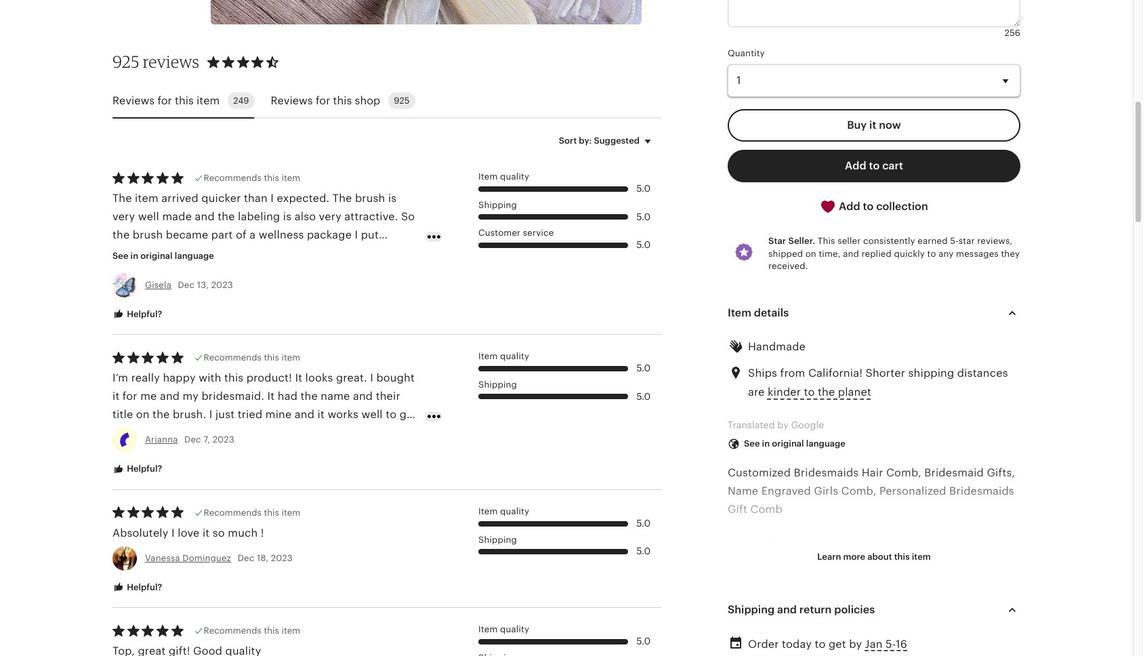 Task type: locate. For each thing, give the bounding box(es) containing it.
2023 right 13,
[[211, 280, 233, 290]]

the item arrived quicker than i expected. the brush is very well made and the labeling is also very attractive. so the brush became part of a wellness package i put together for a friend. she was very happy with the pretty brush. thank you!
[[113, 192, 415, 278]]

helpful? button down knots
[[102, 457, 172, 482]]

0 vertical spatial bridesmaids
[[794, 466, 859, 479]]

1 horizontal spatial brush.
[[173, 408, 206, 421]]

2023 right 18, at the bottom left of the page
[[271, 553, 293, 563]]

helpful? down gisela link
[[125, 309, 162, 319]]

1 horizontal spatial happy
[[298, 247, 331, 260]]

5-
[[951, 236, 959, 246], [886, 638, 896, 651]]

the up together
[[113, 229, 130, 242]]

of inside the item arrived quicker than i expected. the brush is very well made and the labeling is also very attractive. so the brush became part of a wellness package i put together for a friend. she was very happy with the pretty brush. thank you!
[[236, 229, 247, 242]]

1 helpful? from the top
[[125, 309, 162, 319]]

1 vertical spatial helpful? button
[[102, 457, 172, 482]]

5- right jan in the bottom right of the page
[[886, 638, 896, 651]]

i'm really happy with this product! it looks great. i bought it for me and my bridesmaid. it had the name and their title on the brush. i just tried mine and it works well to get knots out.
[[113, 371, 417, 440]]

me
[[140, 390, 157, 403]]

2 reviews from the left
[[271, 94, 313, 107]]

0 horizontal spatial bridesmaids
[[794, 466, 859, 479]]

comb,
[[887, 466, 922, 479], [842, 485, 877, 498]]

on inside the i'm really happy with this product! it looks great. i bought it for me and my bridesmaid. it had the name and their title on the brush. i just tried mine and it works well to get knots out.
[[136, 408, 150, 421]]

add to cart
[[845, 159, 903, 172]]

1 vertical spatial comb,
[[842, 485, 877, 498]]

very up together
[[113, 210, 135, 223]]

brush
[[355, 192, 385, 205], [133, 229, 163, 242]]

item quality for vanessa dominguez dec 18, 2023
[[479, 506, 529, 517]]

2 recommends this item from the top
[[204, 353, 300, 363]]

1 vertical spatial happy
[[163, 371, 196, 384]]

unique
[[728, 595, 765, 608]]

for left shop
[[316, 94, 330, 107]]

5- right earned
[[951, 236, 959, 246]]

a down comb
[[906, 595, 912, 608]]

1 horizontal spatial very
[[272, 247, 295, 260]]

2 vertical spatial 2023
[[271, 553, 293, 563]]

3 recommends this item from the top
[[204, 508, 300, 518]]

1 horizontal spatial 5-
[[951, 236, 959, 246]]

0 vertical spatial with
[[334, 247, 356, 260]]

reviews
[[143, 52, 199, 72]]

of
[[236, 229, 247, 242], [813, 595, 824, 608]]

out.
[[144, 427, 165, 440]]

2 helpful? from the top
[[125, 464, 162, 474]]

shipping and return policies button
[[716, 594, 1033, 626]]

language up "you!"
[[175, 251, 214, 261]]

1 horizontal spatial 925
[[394, 96, 410, 106]]

0 vertical spatial any
[[939, 249, 954, 259]]

❤ right detail
[[774, 540, 784, 553]]

add up seller
[[839, 200, 861, 213]]

1 vertical spatial on
[[136, 408, 150, 421]]

from
[[781, 367, 806, 380]]

0 horizontal spatial with
[[199, 371, 221, 384]]

1 vertical spatial 925
[[394, 96, 410, 106]]

1 horizontal spatial with
[[334, 247, 356, 260]]

customized bridesmaids hair comb, bridesmaid gifts, name engraved girls comb, personalized bridesmaids gift comb
[[728, 466, 1016, 516]]

buy
[[847, 118, 867, 131]]

i
[[271, 192, 274, 205], [355, 229, 358, 242], [370, 371, 374, 384], [209, 408, 213, 421], [171, 526, 175, 539]]

0 vertical spatial brush.
[[113, 265, 146, 278]]

0 vertical spatial in
[[131, 251, 138, 261]]

0 horizontal spatial reviews
[[113, 94, 155, 107]]

language down google
[[807, 439, 846, 449]]

reviews right 249
[[271, 94, 313, 107]]

0 horizontal spatial any
[[742, 632, 761, 645]]

dec left 7,
[[184, 435, 201, 445]]

the up attractive.
[[333, 192, 352, 205]]

favors
[[847, 614, 879, 627]]

by left jan in the bottom right of the page
[[849, 638, 862, 651]]

she
[[226, 247, 246, 260]]

is left also
[[283, 210, 292, 223]]

get down their
[[400, 408, 417, 421]]

2023 for brush.
[[213, 435, 234, 445]]

4 recommends from the top
[[204, 626, 262, 636]]

❤ left detail
[[728, 540, 738, 553]]

1 horizontal spatial reviews
[[271, 94, 313, 107]]

vanessa dominguez dec 18, 2023
[[145, 553, 293, 563]]

get left jan in the bottom right of the page
[[829, 638, 846, 651]]

brush. down together
[[113, 265, 146, 278]]

see in original language inside button
[[113, 251, 214, 261]]

0 vertical spatial comb,
[[887, 466, 922, 479]]

1 horizontal spatial any
[[939, 249, 954, 259]]

helpful? button for i'm really happy with this product! it looks great. i bought it for me and my bridesmaid. it had the name and their title on the brush. i just tried mine and it works well to get knots out.
[[102, 457, 172, 482]]

0 vertical spatial 925
[[113, 52, 139, 72]]

1 helpful? button from the top
[[102, 302, 172, 327]]

helpful? button down 'vanessa'
[[102, 575, 172, 600]]

helpful?
[[125, 309, 162, 319], [125, 464, 162, 474], [125, 582, 162, 592]]

7 5.0 from the top
[[637, 546, 651, 557]]

happy up my
[[163, 371, 196, 384]]

it right buy
[[870, 118, 877, 131]]

helpful? button down gisela link
[[102, 302, 172, 327]]

1 vertical spatial brush.
[[173, 408, 206, 421]]

bridesmaid
[[925, 466, 984, 479]]

tab list
[[113, 84, 662, 119]]

1 vertical spatial helpful?
[[125, 464, 162, 474]]

any down earned
[[939, 249, 954, 259]]

comb, down hair at right bottom
[[842, 485, 877, 498]]

ships from california! shorter shipping distances are
[[748, 367, 1008, 399]]

0 vertical spatial helpful? button
[[102, 302, 172, 327]]

helpful? for the item arrived quicker than i expected. the brush is very well made and the labeling is also very attractive. so the brush became part of a wellness package i put together for a friend. she was very happy with the pretty brush. thank you!
[[125, 309, 162, 319]]

and down -
[[778, 603, 797, 616]]

item for vanessa dominguez dec 18, 2023
[[479, 506, 498, 517]]

1 vertical spatial by
[[849, 638, 862, 651]]

1 horizontal spatial of
[[813, 595, 824, 608]]

0 horizontal spatial it
[[267, 390, 275, 403]]

brush. inside the item arrived quicker than i expected. the brush is very well made and the labeling is also very attractive. so the brush became part of a wellness package i put together for a friend. she was very happy with the pretty brush. thank you!
[[113, 265, 146, 278]]

of right one on the bottom right of page
[[813, 595, 824, 608]]

item quality for arianna dec 7, 2023
[[479, 351, 529, 361]]

3 item quality from the top
[[479, 506, 529, 517]]

any inside great gift - these high quality comb will make unique and one of a kind gifts for a wedding , anniversary , wedding favors , gift for dad , groomsmen or any occasion that needs personal touch.
[[742, 632, 761, 645]]

with up bridesmaid. in the left of the page
[[199, 371, 221, 384]]

in
[[131, 251, 138, 261], [762, 439, 770, 449]]

1 reviews from the left
[[113, 94, 155, 107]]

2 vertical spatial helpful?
[[125, 582, 162, 592]]

0 horizontal spatial see in original language
[[113, 251, 214, 261]]

brush up attractive.
[[355, 192, 385, 205]]

1 horizontal spatial it
[[295, 371, 302, 384]]

0 vertical spatial original
[[141, 251, 173, 261]]

1 horizontal spatial ❤
[[774, 540, 784, 553]]

249
[[233, 96, 249, 106]]

helpful? button for the item arrived quicker than i expected. the brush is very well made and the labeling is also very attractive. so the brush became part of a wellness package i put together for a friend. she was very happy with the pretty brush. thank you!
[[102, 302, 172, 327]]

see inside button
[[113, 251, 128, 261]]

shipping
[[909, 367, 955, 380]]

it left had
[[267, 390, 275, 403]]

in inside button
[[131, 251, 138, 261]]

bridesmaids up girls
[[794, 466, 859, 479]]

0 horizontal spatial original
[[141, 251, 173, 261]]

0 vertical spatial by
[[778, 419, 789, 430]]

0 horizontal spatial language
[[175, 251, 214, 261]]

you!
[[184, 265, 206, 278]]

2 ❤ from the left
[[774, 540, 784, 553]]

0 vertical spatial of
[[236, 229, 247, 242]]

add
[[845, 159, 867, 172], [839, 200, 861, 213]]

i left love
[[171, 526, 175, 539]]

on down the me
[[136, 408, 150, 421]]

0 vertical spatial add
[[845, 159, 867, 172]]

recommends this item
[[204, 173, 300, 183], [204, 353, 300, 363], [204, 508, 300, 518], [204, 626, 300, 636]]

1 vertical spatial dec
[[184, 435, 201, 445]]

wellness
[[259, 229, 304, 242]]

1 vertical spatial see in original language
[[744, 439, 846, 449]]

0 horizontal spatial wedding
[[798, 614, 844, 627]]

original inside button
[[141, 251, 173, 261]]

a
[[250, 229, 256, 242], [179, 247, 185, 260], [827, 595, 833, 608], [906, 595, 912, 608]]

1 recommends this item from the top
[[204, 173, 300, 183]]

1 horizontal spatial well
[[362, 408, 383, 421]]

now
[[879, 118, 901, 131]]

4 recommends this item from the top
[[204, 626, 300, 636]]

and inside this seller consistently earned 5-star reviews, shipped on time, and replied quickly to any messages they received.
[[843, 249, 859, 259]]

the up part
[[218, 210, 235, 223]]

comb, up personalized
[[887, 466, 922, 479]]

3 helpful? from the top
[[125, 582, 162, 592]]

reviews down 925 reviews
[[113, 94, 155, 107]]

1 recommends from the top
[[204, 173, 262, 183]]

for inside the i'm really happy with this product! it looks great. i bought it for me and my bridesmaid. it had the name and their title on the brush. i just tried mine and it works well to get knots out.
[[123, 390, 137, 403]]

dec left 18, at the bottom left of the page
[[238, 553, 254, 563]]

than
[[244, 192, 268, 205]]

0 horizontal spatial of
[[236, 229, 247, 242]]

0 horizontal spatial well
[[138, 210, 159, 223]]

0 vertical spatial see
[[113, 251, 128, 261]]

language inside button
[[175, 251, 214, 261]]

dec for on
[[184, 435, 201, 445]]

wedding up "that"
[[798, 614, 844, 627]]

0 vertical spatial 2023
[[211, 280, 233, 290]]

1 vertical spatial 5-
[[886, 638, 896, 651]]

by:
[[579, 136, 592, 146]]

part
[[211, 229, 233, 242]]

by
[[778, 419, 789, 430], [849, 638, 862, 651]]

see in original language
[[113, 251, 214, 261], [744, 439, 846, 449]]

see in original language up thank
[[113, 251, 214, 261]]

add to cart button
[[728, 150, 1021, 182]]

3 recommends from the top
[[204, 508, 262, 518]]

1 horizontal spatial in
[[762, 439, 770, 449]]

0 vertical spatial get
[[400, 408, 417, 421]]

brush up together
[[133, 229, 163, 242]]

0 horizontal spatial in
[[131, 251, 138, 261]]

0 vertical spatial brush
[[355, 192, 385, 205]]

2 item quality from the top
[[479, 351, 529, 361]]

it
[[870, 118, 877, 131], [113, 390, 120, 403], [318, 408, 325, 421], [203, 526, 210, 539]]

helpful? down 'vanessa'
[[125, 582, 162, 592]]

0 vertical spatial language
[[175, 251, 214, 261]]

vanessa dominguez link
[[145, 553, 231, 563]]

for inside the item arrived quicker than i expected. the brush is very well made and the labeling is also very attractive. so the brush became part of a wellness package i put together for a friend. she was very happy with the pretty brush. thank you!
[[161, 247, 176, 260]]

shipping for gisela dec 13, 2023
[[479, 200, 517, 210]]

0 horizontal spatial see
[[113, 251, 128, 261]]

item quality
[[479, 172, 529, 182], [479, 351, 529, 361], [479, 506, 529, 517], [479, 625, 529, 635]]

for up thank
[[161, 247, 176, 260]]

3 5.0 from the top
[[637, 239, 651, 250]]

the down looks
[[301, 390, 318, 403]]

original down translated by google
[[772, 439, 804, 449]]

1 vertical spatial wedding
[[798, 614, 844, 627]]

learn more about this item
[[818, 552, 931, 562]]

1 vertical spatial well
[[362, 408, 383, 421]]

sort by: suggested
[[559, 136, 640, 146]]

and down quicker
[[195, 210, 215, 223]]

1 horizontal spatial language
[[807, 439, 846, 449]]

package
[[307, 229, 352, 242]]

add inside the add to collection button
[[839, 200, 861, 213]]

item
[[479, 172, 498, 182], [728, 306, 752, 319], [479, 351, 498, 361], [479, 506, 498, 517], [479, 625, 498, 635]]

0 horizontal spatial get
[[400, 408, 417, 421]]

this
[[175, 94, 194, 107], [333, 94, 352, 107], [264, 173, 279, 183], [264, 353, 279, 363], [224, 371, 244, 384], [264, 508, 279, 518], [895, 552, 910, 562], [264, 626, 279, 636]]

policies
[[835, 603, 875, 616]]

i right than
[[271, 192, 274, 205]]

1 vertical spatial with
[[199, 371, 221, 384]]

well left made
[[138, 210, 159, 223]]

925 inside tab list
[[394, 96, 410, 106]]

original up thank
[[141, 251, 173, 261]]

it left works
[[318, 408, 325, 421]]

1 vertical spatial 2023
[[213, 435, 234, 445]]

see in original language down google
[[744, 439, 846, 449]]

1 vertical spatial bridesmaids
[[950, 485, 1015, 498]]

helpful? button
[[102, 302, 172, 327], [102, 457, 172, 482], [102, 575, 172, 600]]

and left my
[[160, 390, 180, 403]]

0 horizontal spatial by
[[778, 419, 789, 430]]

by up see in original language link
[[778, 419, 789, 430]]

that
[[814, 632, 835, 645]]

2 recommends from the top
[[204, 353, 262, 363]]

2023 right 7,
[[213, 435, 234, 445]]

add to collection
[[837, 200, 928, 213]]

very up package
[[319, 210, 342, 223]]

1 horizontal spatial on
[[806, 249, 817, 259]]

to inside this seller consistently earned 5-star reviews, shipped on time, and replied quickly to any messages they received.
[[928, 249, 937, 259]]

1 item quality from the top
[[479, 172, 529, 182]]

and down gift in the right of the page
[[768, 595, 787, 608]]

brush.
[[113, 265, 146, 278], [173, 408, 206, 421]]

1 vertical spatial of
[[813, 595, 824, 608]]

see
[[113, 251, 128, 261], [744, 439, 760, 449]]

reviews for reviews for this shop
[[271, 94, 313, 107]]

1 vertical spatial add
[[839, 200, 861, 213]]

for down 'reviews'
[[158, 94, 172, 107]]

0 horizontal spatial very
[[113, 210, 135, 223]]

2 vertical spatial helpful? button
[[102, 575, 172, 600]]

and down seller
[[843, 249, 859, 259]]

1 horizontal spatial original
[[772, 439, 804, 449]]

bridesmaids down gifts,
[[950, 485, 1015, 498]]

messages
[[956, 249, 999, 259]]

any right or
[[742, 632, 761, 645]]

together
[[113, 247, 158, 260]]

well down their
[[362, 408, 383, 421]]

1 vertical spatial original
[[772, 439, 804, 449]]

a down labeling
[[250, 229, 256, 242]]

is up attractive.
[[388, 192, 397, 205]]

0 horizontal spatial 925
[[113, 52, 139, 72]]

0 vertical spatial happy
[[298, 247, 331, 260]]

they
[[1001, 249, 1020, 259]]

recommends for dec 13, 2023
[[204, 173, 262, 183]]

recommends this item for dec 13, 2023
[[204, 173, 300, 183]]

1 vertical spatial brush
[[133, 229, 163, 242]]

to down earned
[[928, 249, 937, 259]]

tab list containing reviews for this item
[[113, 84, 662, 119]]

it left looks
[[295, 371, 302, 384]]

2 5.0 from the top
[[637, 211, 651, 222]]

personal
[[873, 632, 919, 645]]

high
[[835, 577, 858, 590]]

1 horizontal spatial the
[[333, 192, 352, 205]]

add left cart
[[845, 159, 867, 172]]

0 horizontal spatial brush
[[133, 229, 163, 242]]

the down california!
[[818, 386, 835, 399]]

0 vertical spatial well
[[138, 210, 159, 223]]

1 vertical spatial any
[[742, 632, 761, 645]]

shipping for arianna dec 7, 2023
[[479, 379, 517, 390]]

brush. down my
[[173, 408, 206, 421]]

planet
[[838, 386, 872, 399]]

recommends this item for dec 7, 2023
[[204, 353, 300, 363]]

for right gift
[[910, 614, 925, 627]]

to left cart
[[869, 159, 880, 172]]

made
[[162, 210, 192, 223]]

on down "seller."
[[806, 249, 817, 259]]

quality inside great gift - these high quality comb will make unique and one of a kind gifts for a wedding , anniversary , wedding favors , gift for dad , groomsmen or any occasion that needs personal touch.
[[861, 577, 897, 590]]

dominguez
[[183, 553, 231, 563]]

0 horizontal spatial on
[[136, 408, 150, 421]]

dec down "you!"
[[178, 280, 195, 290]]

the up together
[[113, 192, 132, 205]]

2023 for a
[[211, 280, 233, 290]]

2 vertical spatial dec
[[238, 553, 254, 563]]

and inside great gift - these high quality comb will make unique and one of a kind gifts for a wedding , anniversary , wedding favors , gift for dad , groomsmen or any occasion that needs personal touch.
[[768, 595, 787, 608]]

0 vertical spatial wedding
[[915, 595, 961, 608]]

for left the me
[[123, 390, 137, 403]]

0 vertical spatial is
[[388, 192, 397, 205]]

add inside add to cart button
[[845, 159, 867, 172]]

0 horizontal spatial the
[[113, 192, 132, 205]]

1 horizontal spatial by
[[849, 638, 862, 651]]

item inside learn more about this item dropdown button
[[912, 552, 931, 562]]

0 vertical spatial on
[[806, 249, 817, 259]]

1 vertical spatial see
[[744, 439, 760, 449]]

ships
[[748, 367, 778, 380]]

with down package
[[334, 247, 356, 260]]

2023
[[211, 280, 233, 290], [213, 435, 234, 445], [271, 553, 293, 563]]

bought
[[377, 371, 415, 384]]

2 helpful? button from the top
[[102, 457, 172, 482]]

0 vertical spatial dec
[[178, 280, 195, 290]]

to left collection
[[863, 200, 874, 213]]

!
[[261, 526, 264, 539]]

learn
[[818, 552, 841, 562]]

very down wellness
[[272, 247, 295, 260]]

1 horizontal spatial bridesmaids
[[950, 485, 1015, 498]]

to down their
[[386, 408, 397, 421]]

1 vertical spatial get
[[829, 638, 846, 651]]

0 horizontal spatial ❤
[[728, 540, 738, 553]]

became
[[166, 229, 208, 242]]

collection
[[877, 200, 928, 213]]

helpful? down arianna
[[125, 464, 162, 474]]

happy down package
[[298, 247, 331, 260]]

customer service
[[479, 228, 554, 238]]

925 left 'reviews'
[[113, 52, 139, 72]]

wedding up dad
[[915, 595, 961, 608]]

1 vertical spatial language
[[807, 439, 846, 449]]

of up she
[[236, 229, 247, 242]]

service
[[523, 228, 554, 238]]

0 horizontal spatial happy
[[163, 371, 196, 384]]

customer
[[479, 228, 521, 238]]

with inside the item arrived quicker than i expected. the brush is very well made and the labeling is also very attractive. so the brush became part of a wellness package i put together for a friend. she was very happy with the pretty brush. thank you!
[[334, 247, 356, 260]]

0 horizontal spatial is
[[283, 210, 292, 223]]

bridesmaids
[[794, 466, 859, 479], [950, 485, 1015, 498]]

925 for 925 reviews
[[113, 52, 139, 72]]

a left kind
[[827, 595, 833, 608]]

0 vertical spatial helpful?
[[125, 309, 162, 319]]

18,
[[257, 553, 269, 563]]

original
[[141, 251, 173, 261], [772, 439, 804, 449]]

the inside button
[[818, 386, 835, 399]]

about
[[868, 552, 892, 562]]



Task type: describe. For each thing, give the bounding box(es) containing it.
kinder to the planet
[[768, 386, 872, 399]]

1 horizontal spatial see in original language
[[744, 439, 846, 449]]

and inside the item arrived quicker than i expected. the brush is very well made and the labeling is also very attractive. so the brush became part of a wellness package i put together for a friend. she was very happy with the pretty brush. thank you!
[[195, 210, 215, 223]]

recommends for dec 7, 2023
[[204, 353, 262, 363]]

reviews for reviews for this item
[[113, 94, 155, 107]]

to inside button
[[863, 200, 874, 213]]

are
[[748, 386, 765, 399]]

of inside great gift - these high quality comb will make unique and one of a kind gifts for a wedding , anniversary , wedding favors , gift for dad , groomsmen or any occasion that needs personal touch.
[[813, 595, 824, 608]]

Add your personalization text field
[[728, 0, 1021, 27]]

arrived
[[162, 192, 199, 205]]

2 the from the left
[[333, 192, 352, 205]]

great gift - these high quality comb will make unique and one of a kind gifts for a wedding , anniversary , wedding favors , gift for dad , groomsmen or any occasion that needs personal touch.
[[728, 577, 1021, 645]]

item inside dropdown button
[[728, 306, 752, 319]]

, up occasion
[[792, 614, 795, 627]]

1 vertical spatial it
[[267, 390, 275, 403]]

get inside the i'm really happy with this product! it looks great. i bought it for me and my bridesmaid. it had the name and their title on the brush. i just tried mine and it works well to get knots out.
[[400, 408, 417, 421]]

anniversary
[[728, 614, 789, 627]]

1 horizontal spatial comb,
[[887, 466, 922, 479]]

for up gift
[[888, 595, 903, 608]]

item for gisela dec 13, 2023
[[479, 172, 498, 182]]

time,
[[819, 249, 841, 259]]

had
[[278, 390, 298, 403]]

sort by: suggested button
[[549, 127, 666, 155]]

4 item quality from the top
[[479, 625, 529, 635]]

touch.
[[922, 632, 956, 645]]

reviews for this item
[[113, 94, 220, 107]]

this seller consistently earned 5-star reviews, shipped on time, and replied quickly to any messages they received.
[[769, 236, 1020, 271]]

3 helpful? button from the top
[[102, 575, 172, 600]]

item details button
[[716, 297, 1033, 329]]

learn more about this item button
[[808, 545, 941, 569]]

will
[[933, 577, 951, 590]]

2 horizontal spatial very
[[319, 210, 342, 223]]

great
[[728, 577, 763, 590]]

suggested
[[594, 136, 640, 146]]

absolutely i love it so much !
[[113, 526, 264, 539]]

brush. inside the i'm really happy with this product! it looks great. i bought it for me and my bridesmaid. it had the name and their title on the brush. i just tried mine and it works well to get knots out.
[[173, 408, 206, 421]]

0 horizontal spatial comb,
[[842, 485, 877, 498]]

i'm
[[113, 371, 128, 384]]

handmade
[[748, 340, 806, 353]]

the down put
[[359, 247, 377, 260]]

these
[[800, 577, 832, 590]]

jan 5-16 button
[[865, 634, 908, 654]]

buy it now
[[847, 118, 901, 131]]

quality for arianna dec 7, 2023
[[500, 351, 529, 361]]

earned
[[918, 236, 948, 246]]

to right today
[[815, 638, 826, 651]]

great.
[[336, 371, 367, 384]]

return
[[800, 603, 832, 616]]

sort
[[559, 136, 577, 146]]

seller
[[838, 236, 861, 246]]

and down had
[[295, 408, 315, 421]]

so
[[401, 210, 415, 223]]

name
[[728, 485, 759, 498]]

shipping inside dropdown button
[[728, 603, 775, 616]]

occasion
[[764, 632, 811, 645]]

shipping for vanessa dominguez dec 18, 2023
[[479, 535, 517, 545]]

5- inside this seller consistently earned 5-star reviews, shipped on time, and replied quickly to any messages they received.
[[951, 236, 959, 246]]

item inside the item arrived quicker than i expected. the brush is very well made and the labeling is also very attractive. so the brush became part of a wellness package i put together for a friend. she was very happy with the pretty brush. thank you!
[[135, 192, 159, 205]]

to inside the i'm really happy with this product! it looks great. i bought it for me and my bridesmaid. it had the name and their title on the brush. i just tried mine and it works well to get knots out.
[[386, 408, 397, 421]]

star seller.
[[769, 236, 816, 246]]

i left put
[[355, 229, 358, 242]]

on inside this seller consistently earned 5-star reviews, shipped on time, and replied quickly to any messages they received.
[[806, 249, 817, 259]]

star
[[959, 236, 975, 246]]

kind
[[836, 595, 859, 608]]

7,
[[204, 435, 210, 445]]

reviews,
[[978, 236, 1013, 246]]

happy inside the i'm really happy with this product! it looks great. i bought it for me and my bridesmaid. it had the name and their title on the brush. i just tried mine and it works well to get knots out.
[[163, 371, 196, 384]]

one
[[790, 595, 810, 608]]

absolutely
[[113, 526, 169, 539]]

i left just
[[209, 408, 213, 421]]

it left so
[[203, 526, 210, 539]]

item quality for gisela dec 13, 2023
[[479, 172, 529, 182]]

shop
[[355, 94, 380, 107]]

add for add to cart
[[845, 159, 867, 172]]

arianna link
[[145, 435, 178, 445]]

much
[[228, 526, 258, 539]]

happy inside the item arrived quicker than i expected. the brush is very well made and the labeling is also very attractive. so the brush became part of a wellness package i put together for a friend. she was very happy with the pretty brush. thank you!
[[298, 247, 331, 260]]

, right dad
[[951, 614, 954, 627]]

, down make
[[964, 595, 967, 608]]

details
[[754, 306, 789, 319]]

quality for vanessa dominguez dec 18, 2023
[[500, 506, 529, 517]]

engraved
[[762, 485, 811, 498]]

gifts
[[862, 595, 885, 608]]

gift
[[728, 503, 748, 516]]

attractive.
[[345, 210, 398, 223]]

thank
[[149, 265, 181, 278]]

, left gift
[[882, 614, 886, 627]]

this
[[818, 236, 836, 246]]

was
[[249, 247, 269, 260]]

and inside dropdown button
[[778, 603, 797, 616]]

recommends this item for dec 18, 2023
[[204, 508, 300, 518]]

5 5.0 from the top
[[637, 391, 651, 402]]

1 the from the left
[[113, 192, 132, 205]]

or
[[728, 632, 739, 645]]

1 horizontal spatial get
[[829, 638, 846, 651]]

i right great.
[[370, 371, 374, 384]]

consistently
[[864, 236, 916, 246]]

8 5.0 from the top
[[637, 636, 651, 647]]

works
[[328, 408, 359, 421]]

any inside this seller consistently earned 5-star reviews, shipped on time, and replied quickly to any messages they received.
[[939, 249, 954, 259]]

shorter
[[866, 367, 906, 380]]

reviews for this shop
[[271, 94, 380, 107]]

distances
[[958, 367, 1008, 380]]

item details
[[728, 306, 789, 319]]

925 reviews
[[113, 52, 199, 72]]

it inside button
[[870, 118, 877, 131]]

well inside the i'm really happy with this product! it looks great. i bought it for me and my bridesmaid. it had the name and their title on the brush. i just tried mine and it works well to get knots out.
[[362, 408, 383, 421]]

well inside the item arrived quicker than i expected. the brush is very well made and the labeling is also very attractive. so the brush became part of a wellness package i put together for a friend. she was very happy with the pretty brush. thank you!
[[138, 210, 159, 223]]

item for arianna dec 7, 2023
[[479, 351, 498, 361]]

it down i'm
[[113, 390, 120, 403]]

so
[[213, 526, 225, 539]]

put
[[361, 229, 379, 242]]

quicker
[[202, 192, 241, 205]]

with inside the i'm really happy with this product! it looks great. i bought it for me and my bridesmaid. it had the name and their title on the brush. i just tried mine and it works well to get knots out.
[[199, 371, 221, 384]]

gisela
[[145, 280, 171, 290]]

add for add to collection
[[839, 200, 861, 213]]

see in original language button
[[102, 244, 224, 269]]

6 5.0 from the top
[[637, 518, 651, 529]]

the up out.
[[153, 408, 170, 421]]

16
[[896, 638, 908, 651]]

their
[[376, 390, 401, 403]]

replied
[[862, 249, 892, 259]]

star
[[769, 236, 786, 246]]

1 horizontal spatial wedding
[[915, 595, 961, 608]]

a down became on the top left of the page
[[179, 247, 185, 260]]

mine
[[266, 408, 292, 421]]

1 vertical spatial in
[[762, 439, 770, 449]]

google
[[791, 419, 825, 430]]

order
[[748, 638, 779, 651]]

and down great.
[[353, 390, 373, 403]]

this inside the i'm really happy with this product! it looks great. i bought it for me and my bridesmaid. it had the name and their title on the brush. i just tried mine and it works well to get knots out.
[[224, 371, 244, 384]]

1 ❤ from the left
[[728, 540, 738, 553]]

1 5.0 from the top
[[637, 183, 651, 194]]

detail
[[741, 540, 771, 553]]

shipping and return policies
[[728, 603, 875, 616]]

1 horizontal spatial is
[[388, 192, 397, 205]]

translated by google
[[728, 419, 825, 430]]

kinder
[[768, 386, 801, 399]]

groomsmen
[[957, 614, 1021, 627]]

0 vertical spatial it
[[295, 371, 302, 384]]

this inside dropdown button
[[895, 552, 910, 562]]

1 vertical spatial is
[[283, 210, 292, 223]]

comb
[[751, 503, 783, 516]]

4 5.0 from the top
[[637, 363, 651, 374]]

-
[[793, 577, 797, 590]]

dec for part
[[178, 280, 195, 290]]

personalized
[[880, 485, 947, 498]]

gift
[[889, 614, 907, 627]]

925 for 925
[[394, 96, 410, 106]]

recommends for dec 18, 2023
[[204, 508, 262, 518]]

to right kinder
[[804, 386, 815, 399]]

quality for gisela dec 13, 2023
[[500, 172, 529, 182]]

hair
[[862, 466, 884, 479]]

title
[[113, 408, 133, 421]]

labeling
[[238, 210, 280, 223]]

helpful? for i'm really happy with this product! it looks great. i bought it for me and my bridesmaid. it had the name and their title on the brush. i just tried mine and it works well to get knots out.
[[125, 464, 162, 474]]

gisela link
[[145, 280, 171, 290]]



Task type: vqa. For each thing, say whether or not it's contained in the screenshot.
about
yes



